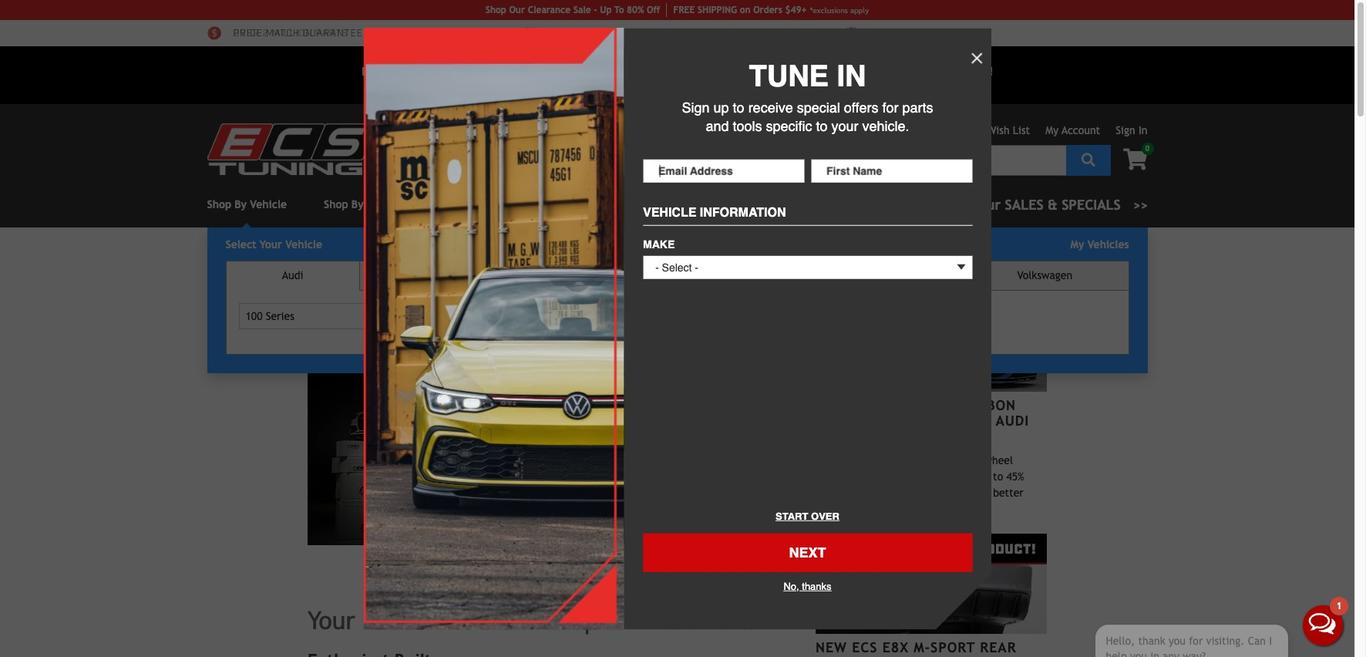 Task type: vqa. For each thing, say whether or not it's contained in the screenshot.
"Control"
no



Task type: describe. For each thing, give the bounding box(es) containing it.
ecs tuning image
[[207, 123, 377, 175]]

0
[[1146, 144, 1150, 153]]

lifetime tech support
[[551, 28, 675, 40]]

brand
[[367, 198, 396, 211]]

new
[[816, 640, 847, 656]]

built inside the only single-piece carbon fiber wheel engineered and built in the usa! up to 45% lighter than the equivalent alloy for better acceleration, braking, and handling!
[[894, 471, 917, 483]]

destination
[[363, 606, 488, 634]]

braking,
[[883, 503, 923, 515]]

no, thanks button
[[784, 572, 832, 601]]

information
[[700, 205, 786, 219]]

phone image
[[389, 125, 400, 136]]

0 vertical spatial the
[[932, 471, 948, 483]]

by for brand
[[352, 198, 364, 211]]

1 horizontal spatial ecs
[[890, 265, 922, 285]]

up inside the only single-piece carbon fiber wheel engineered and built in the usa! up to 45% lighter than the equivalent alloy for better acceleration, braking, and handling!
[[977, 471, 990, 483]]

0 horizontal spatial over
[[233, 28, 260, 40]]

over
[[630, 28, 656, 40]]

acceleration,
[[816, 503, 880, 515]]

0 horizontal spatial parts
[[316, 28, 348, 40]]

my for my account
[[1046, 124, 1059, 136]]

shop by brand link
[[324, 198, 396, 211]]

shipping 7 days/week
[[869, 28, 987, 40]]

vw
[[954, 413, 976, 429]]

thanks
[[802, 580, 832, 592]]

7 • from the left
[[585, 561, 599, 593]]

shop our clearance sale - up to 80% off link
[[486, 3, 667, 17]]

usa!
[[951, 471, 974, 483]]

and inside "tune in sign up to receive special offers for parts and tools specific to your vehicle."
[[706, 117, 729, 134]]

than
[[851, 487, 873, 499]]

make
[[643, 238, 675, 250]]

rear
[[980, 640, 1017, 656]]

clearance for by
[[476, 198, 526, 211]]

$49
[[659, 28, 679, 40]]

for inside "tune in sign up to receive special offers for parts and tools specific to your vehicle."
[[883, 99, 899, 115]]

receive
[[749, 99, 793, 115]]

e8x
[[883, 640, 909, 656]]

shipping
[[579, 28, 627, 40]]

ecs news
[[890, 265, 973, 285]]

shop by clearance link
[[433, 198, 526, 211]]

close image
[[972, 53, 982, 64]]

shop by brand
[[324, 198, 396, 211]]

view
[[1005, 271, 1026, 280]]

0 vertical spatial &
[[1048, 197, 1058, 213]]

tech
[[599, 28, 625, 40]]

special
[[797, 99, 840, 115]]

new ecs e8x m-sport rear diffusers link
[[816, 640, 1017, 657]]

handling!
[[947, 503, 992, 515]]

live chat link
[[480, 123, 563, 139]]

carbon
[[922, 454, 955, 467]]

select
[[226, 238, 256, 251]]

shop for shop by brand
[[324, 198, 348, 211]]

alloy
[[950, 487, 973, 499]]

equivalent
[[895, 487, 947, 499]]

lighter
[[816, 487, 848, 499]]

apply
[[851, 6, 869, 14]]

shop our clearance sale - up to 80% off
[[486, 5, 660, 15]]

ping
[[717, 5, 737, 15]]

start over
[[776, 510, 840, 522]]

support
[[628, 28, 675, 40]]

in
[[920, 471, 929, 483]]

vehicle for shop by vehicle
[[250, 198, 287, 211]]

over 2 million parts link
[[207, 26, 348, 40]]

wheels
[[816, 413, 872, 429]]

now offering ese carbon wheels for your vw & audi link
[[816, 397, 1030, 429]]

audi inside tab list
[[282, 269, 304, 281]]

wheel
[[985, 454, 1013, 467]]

price
[[233, 28, 263, 40]]

ecs inside new ecs e8x m-sport rear diffusers
[[852, 640, 878, 656]]

in
[[837, 59, 866, 93]]

no, thanks
[[784, 580, 832, 592]]

your destination for european auto parts
[[308, 606, 758, 634]]

new ecs e8x m-sport rear diffusers image
[[816, 534, 1047, 634]]

sport
[[931, 640, 976, 656]]

45%
[[1007, 471, 1025, 483]]

*exclusions apply link
[[810, 4, 869, 16]]

select your vehicle
[[226, 238, 322, 251]]

7
[[919, 28, 925, 40]]

0 horizontal spatial your
[[260, 238, 282, 251]]

your
[[832, 117, 859, 134]]

0 vertical spatial up
[[600, 5, 612, 15]]

2 vertical spatial your
[[308, 606, 355, 634]]

ese
[[929, 397, 954, 413]]

new ecs e8x m-sport rear diffusers
[[816, 640, 1017, 657]]

auto
[[645, 606, 695, 634]]

2003
[[445, 124, 467, 136]]

live
[[495, 124, 515, 136]]

days/week
[[928, 28, 987, 40]]

1 vertical spatial the
[[876, 487, 892, 499]]

enthusiast built
[[869, 28, 962, 40]]

tools
[[733, 117, 762, 134]]

news
[[928, 265, 973, 285]]

1 horizontal spatial built
[[934, 28, 962, 40]]

vehicle up make
[[643, 205, 697, 219]]

1 vertical spatial and
[[873, 471, 891, 483]]

comments image
[[480, 125, 492, 136]]

my account link
[[1046, 124, 1101, 136]]

2
[[263, 28, 269, 40]]

no,
[[784, 580, 799, 592]]

all
[[1029, 271, 1040, 280]]

3 • from the left
[[528, 561, 542, 593]]

audi inside now offering ese carbon wheels for your vw & audi
[[996, 413, 1030, 429]]

to
[[615, 5, 624, 15]]

lifetime replacement program banner image
[[586, 52, 769, 91]]

wish list
[[988, 124, 1030, 136]]

1 • from the left
[[500, 561, 514, 593]]

330-331-2003 link
[[389, 123, 467, 139]]

free shipping over $49
[[551, 28, 679, 40]]

enthusiast
[[869, 28, 931, 40]]



Task type: locate. For each thing, give the bounding box(es) containing it.
1 vertical spatial sign
[[1116, 124, 1136, 136]]

vehicle up select your vehicle
[[250, 198, 287, 211]]

by for clearance
[[461, 198, 473, 211]]

2 horizontal spatial by
[[461, 198, 473, 211]]

clearance down live
[[476, 198, 526, 211]]

1 horizontal spatial by
[[352, 198, 364, 211]]

sign left in
[[1116, 124, 1136, 136]]

the only single-piece carbon fiber wheel engineered and built in the usa! up to 45% lighter than the equivalent alloy for better acceleration, braking, and handling!
[[816, 454, 1025, 515]]

2 • from the left
[[514, 561, 528, 593]]

shop right brand
[[433, 198, 457, 211]]

our
[[509, 5, 525, 15]]

4 • from the left
[[542, 561, 557, 593]]

0 horizontal spatial up
[[600, 5, 612, 15]]

331-
[[424, 124, 445, 136]]

wish
[[988, 124, 1010, 136]]

by down 2003
[[461, 198, 473, 211]]

2 vertical spatial and
[[926, 503, 944, 515]]

parts
[[316, 28, 348, 40], [903, 99, 933, 115]]

in
[[1139, 124, 1148, 136]]

shop left our on the left of the page
[[486, 5, 507, 15]]

start over button
[[776, 501, 840, 531]]

orders
[[754, 5, 783, 15]]

and down single-
[[873, 471, 891, 483]]

1 vertical spatial up
[[977, 471, 990, 483]]

-
[[594, 5, 597, 15]]

parts right million
[[316, 28, 348, 40]]

0 vertical spatial your
[[260, 238, 282, 251]]

1 horizontal spatial audi
[[996, 413, 1030, 429]]

3 by from the left
[[461, 198, 473, 211]]

audi up "wheel"
[[996, 413, 1030, 429]]

ship
[[698, 5, 717, 15]]

shop for shop by vehicle
[[207, 198, 231, 211]]

over
[[233, 28, 260, 40], [811, 510, 840, 522]]

1 vertical spatial to
[[816, 117, 828, 134]]

shop up select
[[207, 198, 231, 211]]

ecs
[[890, 265, 922, 285], [852, 640, 878, 656]]

0 horizontal spatial the
[[876, 487, 892, 499]]

my vehicles
[[1071, 238, 1129, 251]]

your inside now offering ese carbon wheels for your vw & audi
[[910, 413, 949, 429]]

the right "in"
[[932, 471, 948, 483]]

0 horizontal spatial my
[[1046, 124, 1059, 136]]

now offering ese carbon wheels for your vw & audi
[[816, 397, 1030, 429]]

engineered
[[816, 471, 870, 483]]

1 horizontal spatial sign
[[1116, 124, 1136, 136]]

vehicle for select your vehicle
[[286, 238, 322, 251]]

0 vertical spatial clearance
[[528, 5, 571, 15]]

price match guarantee
[[233, 28, 363, 40]]

1 horizontal spatial to
[[816, 117, 828, 134]]

0 vertical spatial sign
[[682, 99, 710, 115]]

0 horizontal spatial &
[[981, 413, 992, 429]]

generic - monthly recap image
[[308, 265, 791, 545]]

specific
[[766, 117, 812, 134]]

built right "7"
[[934, 28, 962, 40]]

•
[[500, 561, 514, 593], [514, 561, 528, 593], [528, 561, 542, 593], [542, 561, 557, 593], [557, 561, 571, 593], [571, 561, 585, 593], [585, 561, 599, 593]]

sales & specials
[[1005, 197, 1121, 213]]

sign inside "tune in sign up to receive special offers for parts and tools specific to your vehicle."
[[682, 99, 710, 115]]

2 horizontal spatial and
[[926, 503, 944, 515]]

ecs left e8x
[[852, 640, 878, 656]]

by for vehicle
[[235, 198, 247, 211]]

1 horizontal spatial over
[[811, 510, 840, 522]]

to down "wheel"
[[993, 471, 1003, 483]]

my left account
[[1046, 124, 1059, 136]]

Search text field
[[389, 145, 1066, 176]]

carbon
[[959, 397, 1016, 413]]

european
[[535, 606, 638, 634]]

my
[[1046, 124, 1059, 136], [1071, 238, 1085, 251]]

shop by vehicle link
[[207, 198, 287, 211]]

better
[[993, 487, 1024, 499]]

to right up
[[733, 99, 745, 115]]

2 horizontal spatial your
[[910, 413, 949, 429]]

for up vehicle.
[[883, 99, 899, 115]]

diffusers
[[816, 655, 891, 657]]

million
[[272, 28, 313, 40]]

audi
[[282, 269, 304, 281], [996, 413, 1030, 429]]

0 vertical spatial and
[[706, 117, 729, 134]]

1 horizontal spatial my
[[1071, 238, 1085, 251]]

tune
[[749, 59, 829, 93]]

None text field
[[811, 159, 972, 182]]

1 by from the left
[[235, 198, 247, 211]]

specials
[[1062, 197, 1121, 213]]

m-
[[914, 640, 931, 656]]

sign left up
[[682, 99, 710, 115]]

only
[[837, 454, 857, 467]]

1 horizontal spatial the
[[932, 471, 948, 483]]

6 • from the left
[[571, 561, 585, 593]]

for down • • • • • • •
[[496, 606, 527, 634]]

wish list link
[[988, 124, 1030, 136]]

0 vertical spatial for
[[883, 99, 899, 115]]

my account
[[1046, 124, 1101, 136]]

0 horizontal spatial audi
[[282, 269, 304, 281]]

parts inside "tune in sign up to receive special offers for parts and tools specific to your vehicle."
[[903, 99, 933, 115]]

sign in
[[1116, 124, 1148, 136]]

sales
[[1005, 197, 1044, 213]]

vehicle right select
[[286, 238, 322, 251]]

for up handling!
[[976, 487, 990, 499]]

0 vertical spatial built
[[934, 28, 962, 40]]

2 vertical spatial for
[[496, 606, 527, 634]]

up
[[600, 5, 612, 15], [977, 471, 990, 483]]

lifetime
[[551, 28, 597, 40]]

0 vertical spatial parts
[[316, 28, 348, 40]]

up right usa!
[[977, 471, 990, 483]]

0 horizontal spatial by
[[235, 198, 247, 211]]

0 horizontal spatial to
[[733, 99, 745, 115]]

price match guarantee link
[[207, 26, 363, 40]]

the right than
[[876, 487, 892, 499]]

sales & specials link
[[910, 194, 1148, 215]]

offers
[[844, 99, 879, 115]]

2 horizontal spatial for
[[976, 487, 990, 499]]

1 horizontal spatial clearance
[[528, 5, 571, 15]]

my vehicles link
[[1071, 238, 1129, 251]]

0 vertical spatial to
[[733, 99, 745, 115]]

to down 'special'
[[816, 117, 828, 134]]

5 • from the left
[[557, 561, 571, 593]]

vehicles
[[1088, 238, 1129, 251]]

1 vertical spatial built
[[894, 471, 917, 483]]

my for my vehicles
[[1071, 238, 1085, 251]]

0 horizontal spatial for
[[496, 606, 527, 634]]

1 horizontal spatial &
[[1048, 197, 1058, 213]]

*exclusions
[[810, 6, 848, 14]]

1 vertical spatial clearance
[[476, 198, 526, 211]]

built down piece
[[894, 471, 917, 483]]

vehicle.
[[863, 117, 910, 134]]

audi down select your vehicle
[[282, 269, 304, 281]]

free shipping over $49 link
[[525, 26, 679, 40]]

1 vertical spatial audi
[[996, 413, 1030, 429]]

1 horizontal spatial and
[[873, 471, 891, 483]]

0 horizontal spatial ecs
[[852, 640, 878, 656]]

1 horizontal spatial your
[[308, 606, 355, 634]]

piece
[[892, 454, 919, 467]]

guarantee
[[303, 28, 363, 40]]

shop by clearance
[[433, 198, 526, 211]]

account
[[1062, 124, 1101, 136]]

0 vertical spatial my
[[1046, 124, 1059, 136]]

for inside the only single-piece carbon fiber wheel engineered and built in the usa! up to 45% lighter than the equivalent alloy for better acceleration, braking, and handling!
[[976, 487, 990, 499]]

next button
[[643, 533, 972, 572]]

1 vertical spatial &
[[981, 413, 992, 429]]

• • • • • • •
[[500, 561, 599, 593]]

by left brand
[[352, 198, 364, 211]]

by up select
[[235, 198, 247, 211]]

2 vertical spatial to
[[993, 471, 1003, 483]]

1 horizontal spatial parts
[[903, 99, 933, 115]]

0 horizontal spatial built
[[894, 471, 917, 483]]

over inside button
[[811, 510, 840, 522]]

0 vertical spatial ecs
[[890, 265, 922, 285]]

start
[[776, 510, 809, 522]]

the
[[932, 471, 948, 483], [876, 487, 892, 499]]

1 horizontal spatial up
[[977, 471, 990, 483]]

offering
[[854, 397, 925, 413]]

clearance up free
[[528, 5, 571, 15]]

chat
[[518, 124, 540, 136]]

$49+
[[785, 5, 807, 15]]

shop by vehicle
[[207, 198, 287, 211]]

1 vertical spatial for
[[976, 487, 990, 499]]

0 horizontal spatial sign
[[682, 99, 710, 115]]

now
[[816, 397, 849, 413]]

parts up vehicle.
[[903, 99, 933, 115]]

330-331-2003
[[403, 124, 467, 136]]

1 vertical spatial your
[[910, 413, 949, 429]]

shipping
[[869, 28, 916, 40]]

up
[[714, 99, 729, 115]]

lifetime tech support link
[[525, 26, 675, 40]]

1 vertical spatial parts
[[903, 99, 933, 115]]

clearance for our
[[528, 5, 571, 15]]

None email field
[[643, 159, 804, 182]]

over down lighter
[[811, 510, 840, 522]]

my left vehicles
[[1071, 238, 1085, 251]]

0 horizontal spatial clearance
[[476, 198, 526, 211]]

& right vw
[[981, 413, 992, 429]]

over 2 million parts
[[233, 28, 348, 40]]

view all
[[1005, 271, 1040, 280]]

1 vertical spatial ecs
[[852, 640, 878, 656]]

to inside the only single-piece carbon fiber wheel engineered and built in the usa! up to 45% lighter than the equivalent alloy for better acceleration, braking, and handling!
[[993, 471, 1003, 483]]

shop left brand
[[324, 198, 348, 211]]

and down equivalent
[[926, 503, 944, 515]]

up right -
[[600, 5, 612, 15]]

search image
[[1082, 152, 1096, 166]]

1 vertical spatial over
[[811, 510, 840, 522]]

and
[[706, 117, 729, 134], [873, 471, 891, 483], [926, 503, 944, 515]]

now offering ese carbon wheels for your vw & audi image
[[816, 291, 1047, 392]]

shop for shop by clearance
[[433, 198, 457, 211]]

vehicle information
[[643, 205, 786, 219]]

0 vertical spatial audi
[[282, 269, 304, 281]]

1 horizontal spatial for
[[883, 99, 899, 115]]

and down up
[[706, 117, 729, 134]]

& right sales
[[1048, 197, 1058, 213]]

over left '2'
[[233, 28, 260, 40]]

free ship ping on orders $49+ *exclusions apply
[[673, 5, 869, 15]]

the
[[816, 454, 834, 467]]

audi tab list
[[226, 261, 1129, 355]]

0 vertical spatial over
[[233, 28, 260, 40]]

2 horizontal spatial to
[[993, 471, 1003, 483]]

0 link
[[1111, 143, 1154, 172]]

0 horizontal spatial and
[[706, 117, 729, 134]]

& inside now offering ese carbon wheels for your vw & audi
[[981, 413, 992, 429]]

ecs left news
[[890, 265, 922, 285]]

2 by from the left
[[352, 198, 364, 211]]

free
[[551, 28, 577, 40]]

live chat
[[495, 124, 540, 136]]

shop for shop our clearance sale - up to 80% off
[[486, 5, 507, 15]]

1 vertical spatial my
[[1071, 238, 1085, 251]]



